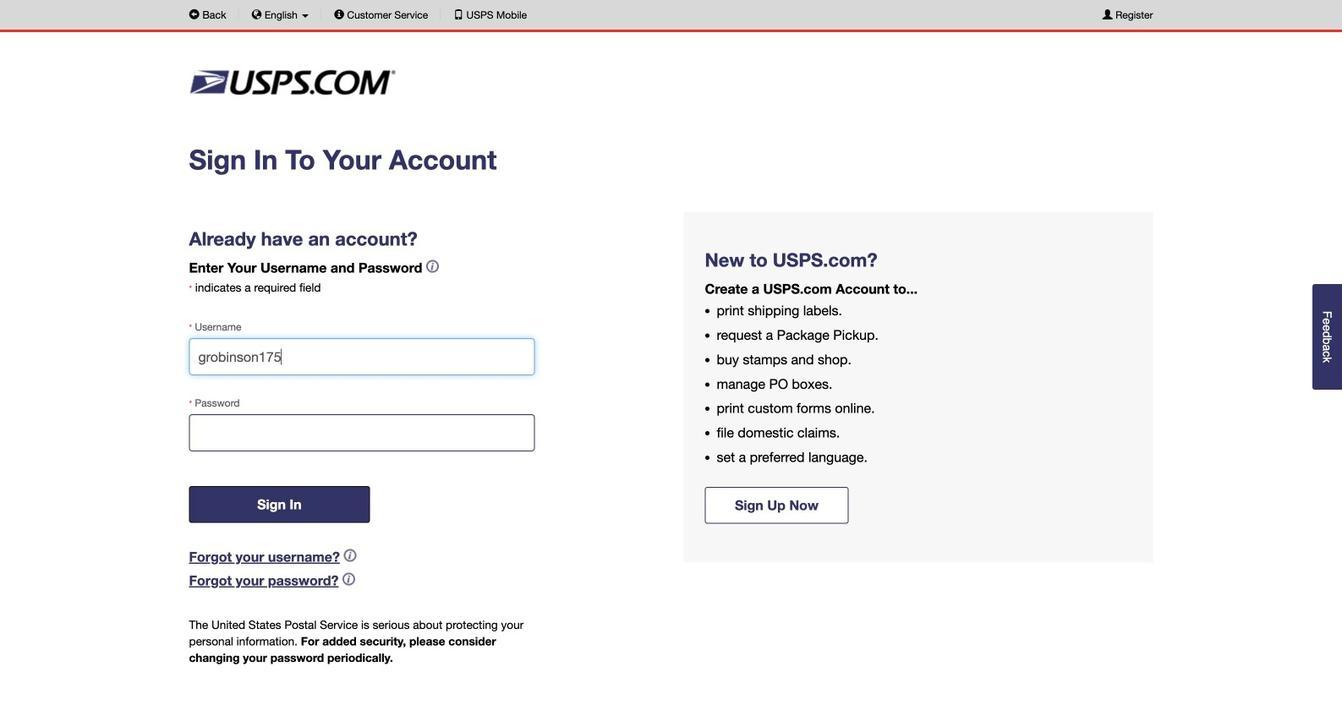 Task type: locate. For each thing, give the bounding box(es) containing it.
1 horizontal spatial tool tip image
[[426, 260, 439, 273]]

info sign image
[[334, 9, 344, 19]]

tool tip image
[[426, 260, 439, 273], [342, 573, 355, 586]]

None password field
[[189, 415, 535, 452]]

1 vertical spatial tool tip image
[[342, 573, 355, 586]]

None text field
[[189, 338, 535, 376]]

0 vertical spatial tool tip image
[[426, 260, 439, 273]]

phone image
[[453, 9, 464, 19]]



Task type: vqa. For each thing, say whether or not it's contained in the screenshot.
bottom tool tip image
yes



Task type: describe. For each thing, give the bounding box(es) containing it.
usps.com home. the profile of an eagle's head adjoining the words united states postal service are the two elements that are combined to form the corporate signature. image
[[189, 49, 421, 116]]

0 horizontal spatial tool tip image
[[342, 573, 355, 586]]

back to previous usps.com application image
[[189, 9, 199, 20]]

globe image
[[252, 9, 262, 19]]

tool tip image
[[344, 549, 356, 562]]

user image
[[1103, 9, 1113, 19]]



